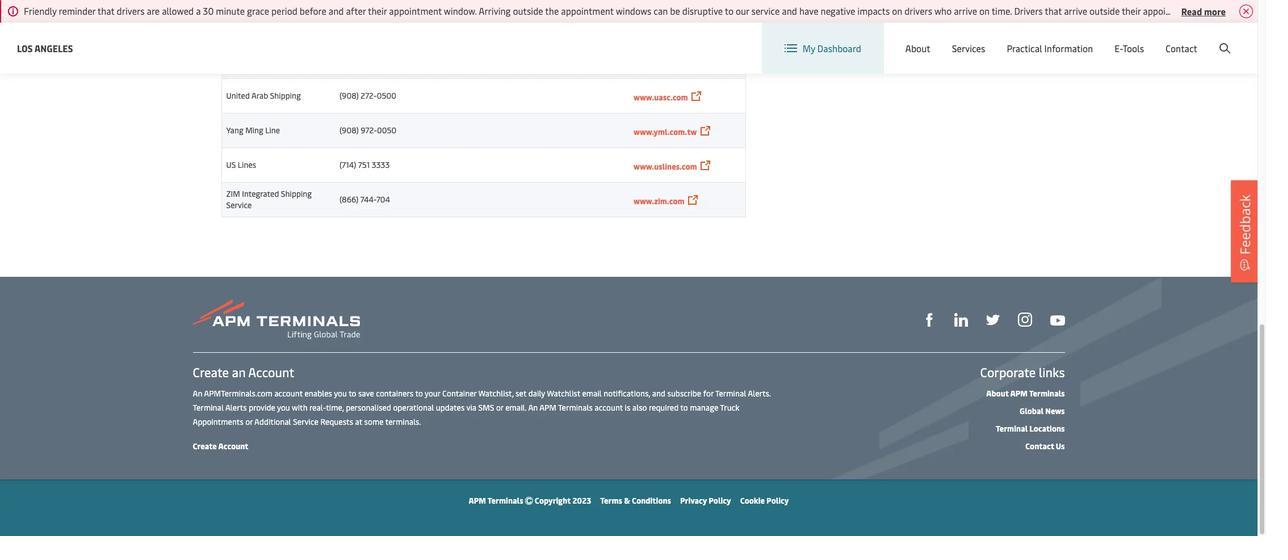Task type: locate. For each thing, give the bounding box(es) containing it.
and left the "after"
[[329, 5, 344, 17]]

and up required on the bottom
[[652, 389, 666, 399]]

service down with
[[293, 417, 319, 428]]

1 vertical spatial global
[[1020, 406, 1044, 417]]

save
[[358, 389, 374, 399]]

feedback button
[[1231, 180, 1260, 283]]

0 horizontal spatial apm
[[469, 496, 486, 507]]

watchlist,
[[479, 389, 514, 399]]

1 vertical spatial terminals
[[558, 403, 593, 414]]

0 vertical spatial terminal
[[716, 389, 747, 399]]

more
[[1205, 5, 1226, 17]]

1 horizontal spatial or
[[496, 403, 504, 414]]

apm inside the an apmterminals.com account enables you to save containers to your container watchlist, set daily watchlist email notifications, and subscribe for terminal alerts. terminal alerts provide you with real-time, personalised operational updates via sms or email. an apm terminals account is also required to manage truck appointments or additional service requests at some terminals.
[[540, 403, 557, 414]]

1 vertical spatial an
[[528, 403, 538, 414]]

create account
[[193, 441, 249, 452]]

create down appointments
[[193, 441, 217, 452]]

744-
[[361, 194, 377, 205]]

0 horizontal spatial account
[[274, 389, 303, 399]]

1 horizontal spatial that
[[1045, 5, 1062, 17]]

www.zim.com link
[[634, 196, 685, 206]]

windows
[[616, 5, 652, 17]]

terminal up appointments
[[193, 403, 224, 414]]

at
[[355, 417, 362, 428]]

practical
[[1007, 42, 1043, 55]]

0 vertical spatial (908)
[[340, 90, 359, 101]]

2 that from the left
[[1045, 5, 1062, 17]]

1 horizontal spatial contact
[[1166, 42, 1198, 55]]

0 horizontal spatial or
[[246, 417, 253, 428]]

policy right cookie
[[767, 496, 789, 507]]

global
[[1039, 33, 1065, 46], [1020, 406, 1044, 417]]

1 horizontal spatial outside
[[1090, 5, 1120, 17]]

terminals left ⓒ
[[488, 496, 523, 507]]

an up appointments
[[193, 389, 202, 399]]

be right can
[[670, 5, 680, 17]]

copyright
[[535, 496, 571, 507]]

policy
[[709, 496, 731, 507], [767, 496, 789, 507]]

shipping right the arab
[[270, 90, 301, 101]]

0 horizontal spatial terminal
[[193, 403, 224, 414]]

2 horizontal spatial appointment
[[1144, 5, 1196, 17]]

on
[[892, 5, 903, 17], [980, 5, 990, 17]]

terminals
[[1030, 389, 1065, 399], [558, 403, 593, 414], [488, 496, 523, 507]]

on left time.
[[980, 5, 990, 17]]

0 vertical spatial you
[[334, 389, 347, 399]]

their up e-tools popup button
[[1122, 5, 1141, 17]]

2 arrive from the left
[[1065, 5, 1088, 17]]

practical information button
[[1007, 23, 1094, 74]]

appointment up the "6625" at the left top of page
[[389, 5, 442, 17]]

2 (908) from the top
[[340, 125, 359, 136]]

outside left the
[[513, 5, 543, 17]]

1 vertical spatial service
[[293, 417, 319, 428]]

service inside zim integrated shipping service
[[226, 200, 252, 211]]

linkedin__x28_alt_x29__3_ link
[[955, 312, 968, 327]]

time,
[[326, 403, 344, 414]]

account down appointments
[[218, 441, 249, 452]]

account inside login / create account link
[[1203, 33, 1237, 46]]

terminal down global news link
[[996, 424, 1028, 435]]

1 horizontal spatial policy
[[767, 496, 789, 507]]

outside up menu
[[1090, 5, 1120, 17]]

close alert image
[[1240, 5, 1254, 18]]

friendly reminder that drivers are allowed a 30 minute grace period before and after their appointment window. arriving outside the appointment windows can be disruptive to our service and have negative impacts on drivers who arrive on time. drivers that arrive outside their appointment window will be tu
[[24, 5, 1267, 17]]

account down "more" on the top of page
[[1203, 33, 1237, 46]]

real-
[[310, 403, 326, 414]]

contact for contact us
[[1026, 441, 1055, 452]]

3333
[[372, 160, 390, 170]]

terminals inside the an apmterminals.com account enables you to save containers to your container watchlist, set daily watchlist email notifications, and subscribe for terminal alerts. terminal alerts provide you with real-time, personalised operational updates via sms or email. an apm terminals account is also required to manage truck appointments or additional service requests at some terminals.
[[558, 403, 593, 414]]

1 drivers from the left
[[117, 5, 145, 17]]

0 vertical spatial about
[[906, 42, 931, 55]]

global menu button
[[1014, 22, 1102, 57]]

be left "tu"
[[1248, 5, 1258, 17]]

global for global news
[[1020, 406, 1044, 417]]

2 vertical spatial create
[[193, 441, 217, 452]]

1 vertical spatial (908)
[[340, 125, 359, 136]]

cookie policy link
[[741, 496, 789, 507]]

1 horizontal spatial arrive
[[1065, 5, 1088, 17]]

about left 'switch'
[[906, 42, 931, 55]]

service down zim
[[226, 200, 252, 211]]

0 horizontal spatial contact
[[1026, 441, 1055, 452]]

to left your
[[415, 389, 423, 399]]

1 horizontal spatial apm
[[540, 403, 557, 414]]

terminals down "watchlist"
[[558, 403, 593, 414]]

linkedin image
[[955, 314, 968, 327]]

shipping right integrated on the left top of page
[[281, 189, 312, 199]]

set
[[516, 389, 527, 399]]

(866) 744-704
[[340, 194, 390, 205]]

/
[[1169, 33, 1173, 46]]

1 on from the left
[[892, 5, 903, 17]]

0 vertical spatial account
[[274, 389, 303, 399]]

required
[[649, 403, 679, 414]]

you left with
[[277, 403, 290, 414]]

read more
[[1182, 5, 1226, 17]]

drivers left who
[[905, 5, 933, 17]]

and left have
[[782, 5, 798, 17]]

their up 388- at left top
[[368, 5, 387, 17]]

0 vertical spatial or
[[496, 403, 504, 414]]

0 vertical spatial service
[[226, 200, 252, 211]]

0 horizontal spatial an
[[193, 389, 202, 399]]

0 horizontal spatial and
[[329, 5, 344, 17]]

on right impacts
[[892, 5, 903, 17]]

0 vertical spatial account
[[1203, 33, 1237, 46]]

tu
[[1260, 5, 1267, 17]]

or right sms
[[496, 403, 504, 414]]

0050
[[377, 125, 397, 136]]

create for create account
[[193, 441, 217, 452]]

(866)
[[340, 194, 359, 205]]

2 outside from the left
[[1090, 5, 1120, 17]]

2 vertical spatial apm
[[469, 496, 486, 507]]

shipping inside zim integrated shipping service
[[281, 189, 312, 199]]

terminals up global news link
[[1030, 389, 1065, 399]]

drivers left are
[[117, 5, 145, 17]]

before
[[300, 5, 327, 17]]

0 horizontal spatial terminals
[[488, 496, 523, 507]]

1 horizontal spatial account
[[595, 403, 623, 414]]

outside
[[513, 5, 543, 17], [1090, 5, 1120, 17]]

line
[[265, 125, 280, 136]]

terminal up truck
[[716, 389, 747, 399]]

policy for privacy policy
[[709, 496, 731, 507]]

1 vertical spatial apm
[[540, 403, 557, 414]]

(908) left 972-
[[340, 125, 359, 136]]

you up time,
[[334, 389, 347, 399]]

1 horizontal spatial be
[[1248, 5, 1258, 17]]

about button
[[906, 23, 931, 74]]

that right drivers
[[1045, 5, 1062, 17]]

1 (908) from the top
[[340, 90, 359, 101]]

be
[[670, 5, 680, 17], [1248, 5, 1258, 17]]

3 appointment from the left
[[1144, 5, 1196, 17]]

0 horizontal spatial outside
[[513, 5, 543, 17]]

locations
[[1030, 424, 1065, 435]]

0 horizontal spatial on
[[892, 5, 903, 17]]

or down alerts on the left bottom of the page
[[246, 417, 253, 428]]

switch location
[[938, 33, 1003, 45]]

can
[[654, 5, 668, 17]]

1 vertical spatial you
[[277, 403, 290, 414]]

1 horizontal spatial and
[[652, 389, 666, 399]]

2 horizontal spatial terminal
[[996, 424, 1028, 435]]

(714) 751 3333
[[340, 160, 390, 170]]

(908) for (908) 972-0050
[[340, 125, 359, 136]]

that right 'reminder'
[[98, 5, 115, 17]]

to left our
[[725, 5, 734, 17]]

0 horizontal spatial arrive
[[954, 5, 978, 17]]

manage
[[690, 403, 719, 414]]

0 vertical spatial global
[[1039, 33, 1065, 46]]

2 vertical spatial terminals
[[488, 496, 523, 507]]

yang ming line
[[226, 125, 280, 136]]

(908) left 272-
[[340, 90, 359, 101]]

0 horizontal spatial be
[[670, 5, 680, 17]]

(908) 972-0050
[[340, 125, 397, 136]]

daily
[[529, 389, 545, 399]]

0 horizontal spatial about
[[906, 42, 931, 55]]

appointment up /
[[1144, 5, 1196, 17]]

personalised
[[346, 403, 391, 414]]

that
[[98, 5, 115, 17], [1045, 5, 1062, 17]]

impacts
[[858, 5, 890, 17]]

1 horizontal spatial an
[[528, 403, 538, 414]]

containers
[[376, 389, 414, 399]]

0 horizontal spatial appointment
[[389, 5, 442, 17]]

apm left ⓒ
[[469, 496, 486, 507]]

0 horizontal spatial drivers
[[117, 5, 145, 17]]

arab
[[252, 90, 268, 101]]

additional
[[255, 417, 291, 428]]

to down subscribe
[[681, 403, 688, 414]]

272-
[[361, 90, 377, 101]]

www.oocl.com/eng link
[[634, 22, 704, 33]]

operational
[[393, 403, 434, 414]]

0 horizontal spatial you
[[277, 403, 290, 414]]

global news
[[1020, 406, 1065, 417]]

arriving
[[479, 5, 511, 17]]

1 vertical spatial terminal
[[193, 403, 224, 414]]

0 vertical spatial apm
[[1011, 389, 1028, 399]]

0 horizontal spatial that
[[98, 5, 115, 17]]

2 horizontal spatial terminals
[[1030, 389, 1065, 399]]

shipping for zim integrated shipping service
[[281, 189, 312, 199]]

1 horizontal spatial service
[[293, 417, 319, 428]]

0 vertical spatial terminals
[[1030, 389, 1065, 399]]

1 horizontal spatial drivers
[[905, 5, 933, 17]]

account right 'an'
[[248, 364, 294, 381]]

arrive up menu
[[1065, 5, 1088, 17]]

global inside button
[[1039, 33, 1065, 46]]

www.zim.com
[[634, 196, 685, 206]]

1 horizontal spatial terminals
[[558, 403, 593, 414]]

or
[[496, 403, 504, 414], [246, 417, 253, 428]]

1 vertical spatial about
[[987, 389, 1009, 399]]

arrive right who
[[954, 5, 978, 17]]

create for create an account
[[193, 364, 229, 381]]

appointment right the
[[561, 5, 614, 17]]

(908)
[[340, 90, 359, 101], [340, 125, 359, 136]]

1 policy from the left
[[709, 496, 731, 507]]

service inside the an apmterminals.com account enables you to save containers to your container watchlist, set daily watchlist email notifications, and subscribe for terminal alerts. terminal alerts provide you with real-time, personalised operational updates via sms or email. an apm terminals account is also required to manage truck appointments or additional service requests at some terminals.
[[293, 417, 319, 428]]

create right /
[[1175, 33, 1201, 46]]

contact us
[[1026, 441, 1065, 452]]

(908) 272-0500
[[340, 90, 396, 101]]

1 horizontal spatial appointment
[[561, 5, 614, 17]]

1 vertical spatial shipping
[[281, 189, 312, 199]]

1 horizontal spatial about
[[987, 389, 1009, 399]]

(888)
[[340, 21, 359, 32]]

drivers
[[117, 5, 145, 17], [905, 5, 933, 17]]

about down the corporate
[[987, 389, 1009, 399]]

www.oocl.com/eng
[[634, 22, 704, 33]]

shipping for united arab shipping
[[270, 90, 301, 101]]

create left 'an'
[[193, 364, 229, 381]]

1 vertical spatial contact
[[1026, 441, 1055, 452]]

an down daily
[[528, 403, 538, 414]]

0 vertical spatial shipping
[[270, 90, 301, 101]]

los
[[17, 42, 33, 54]]

0 horizontal spatial service
[[226, 200, 252, 211]]

news
[[1046, 406, 1065, 417]]

arrive
[[954, 5, 978, 17], [1065, 5, 1088, 17]]

0 horizontal spatial policy
[[709, 496, 731, 507]]

notifications,
[[604, 389, 651, 399]]

about for about apm terminals
[[987, 389, 1009, 399]]

0500
[[377, 90, 396, 101]]

2 policy from the left
[[767, 496, 789, 507]]

1 horizontal spatial on
[[980, 5, 990, 17]]

account up with
[[274, 389, 303, 399]]

yang
[[226, 125, 244, 136]]

0 vertical spatial contact
[[1166, 42, 1198, 55]]

contact
[[1166, 42, 1198, 55], [1026, 441, 1055, 452]]

instagram image
[[1018, 313, 1032, 327]]

1 vertical spatial create
[[193, 364, 229, 381]]

1 horizontal spatial their
[[1122, 5, 1141, 17]]

terminal locations link
[[996, 424, 1065, 435]]

apm down daily
[[540, 403, 557, 414]]

0 horizontal spatial their
[[368, 5, 387, 17]]

apm down corporate links
[[1011, 389, 1028, 399]]

policy right privacy
[[709, 496, 731, 507]]

account
[[274, 389, 303, 399], [595, 403, 623, 414]]

account left the is
[[595, 403, 623, 414]]



Task type: describe. For each thing, give the bounding box(es) containing it.
enables
[[305, 389, 332, 399]]

policy for cookie policy
[[767, 496, 789, 507]]

shape link
[[923, 312, 936, 327]]

appointments
[[193, 417, 244, 428]]

www.yml.com.tw
[[634, 126, 697, 137]]

www.uasc.com link
[[634, 92, 688, 103]]

1 vertical spatial or
[[246, 417, 253, 428]]

terminals.
[[386, 417, 421, 428]]

(908) for (908) 272-0500
[[340, 90, 359, 101]]

1 be from the left
[[670, 5, 680, 17]]

container
[[443, 389, 477, 399]]

a
[[196, 5, 201, 17]]

angeles
[[34, 42, 73, 54]]

sms
[[479, 403, 494, 414]]

information
[[1045, 42, 1094, 55]]

0 vertical spatial create
[[1175, 33, 1201, 46]]

create account link
[[193, 441, 249, 452]]

my dashboard button
[[785, 23, 862, 74]]

links
[[1039, 364, 1065, 381]]

twitter image
[[986, 314, 1000, 327]]

window
[[1198, 5, 1230, 17]]

us lines
[[226, 160, 256, 170]]

2 appointment from the left
[[561, 5, 614, 17]]

30
[[203, 5, 214, 17]]

704
[[377, 194, 390, 205]]

united arab shipping
[[226, 90, 301, 101]]

switch location button
[[920, 33, 1003, 45]]

(714)
[[340, 160, 356, 170]]

friendly
[[24, 5, 57, 17]]

cookie
[[741, 496, 765, 507]]

terms & conditions link
[[601, 496, 671, 507]]

terms
[[601, 496, 623, 507]]

subscribe
[[668, 389, 702, 399]]

contact us link
[[1026, 441, 1065, 452]]

after
[[346, 5, 366, 17]]

contact for contact
[[1166, 42, 1198, 55]]

2023
[[573, 496, 591, 507]]

an
[[232, 364, 246, 381]]

terminal locations
[[996, 424, 1065, 435]]

you tube link
[[1051, 313, 1065, 327]]

2 be from the left
[[1248, 5, 1258, 17]]

privacy policy
[[680, 496, 731, 507]]

751
[[358, 160, 370, 170]]

0 vertical spatial an
[[193, 389, 202, 399]]

e-tools button
[[1115, 23, 1145, 74]]

1 vertical spatial account
[[595, 403, 623, 414]]

apmterminals.com
[[204, 389, 273, 399]]

tools
[[1123, 42, 1145, 55]]

also
[[633, 403, 647, 414]]

us
[[1056, 441, 1065, 452]]

2 horizontal spatial and
[[782, 5, 798, 17]]

an apmterminals.com account enables you to save containers to your container watchlist, set daily watchlist email notifications, and subscribe for terminal alerts. terminal alerts provide you with real-time, personalised operational updates via sms or email. an apm terminals account is also required to manage truck appointments or additional service requests at some terminals.
[[193, 389, 771, 428]]

to left the save
[[349, 389, 356, 399]]

contact button
[[1166, 23, 1198, 74]]

services button
[[952, 23, 986, 74]]

feedback
[[1236, 194, 1255, 255]]

are
[[147, 5, 160, 17]]

window.
[[444, 5, 477, 17]]

1 arrive from the left
[[954, 5, 978, 17]]

facebook image
[[923, 314, 936, 327]]

www.uslines.com link
[[634, 161, 697, 172]]

2 horizontal spatial apm
[[1011, 389, 1028, 399]]

388-
[[361, 21, 378, 32]]

privacy
[[680, 496, 707, 507]]

2 vertical spatial terminal
[[996, 424, 1028, 435]]

1 horizontal spatial you
[[334, 389, 347, 399]]

alerts.
[[748, 389, 771, 399]]

1 appointment from the left
[[389, 5, 442, 17]]

apmt footer logo image
[[193, 300, 360, 340]]

my dashboard
[[803, 42, 862, 55]]

login
[[1145, 33, 1167, 46]]

&
[[624, 496, 630, 507]]

youtube image
[[1051, 316, 1065, 326]]

www.uasc.com
[[634, 92, 688, 103]]

global news link
[[1020, 406, 1065, 417]]

2 drivers from the left
[[905, 5, 933, 17]]

allowed
[[162, 5, 194, 17]]

1 horizontal spatial terminal
[[716, 389, 747, 399]]

los angeles
[[17, 42, 73, 54]]

global for global menu
[[1039, 33, 1065, 46]]

e-
[[1115, 42, 1123, 55]]

1 vertical spatial account
[[248, 364, 294, 381]]

cookie policy
[[741, 496, 789, 507]]

1 outside from the left
[[513, 5, 543, 17]]

email.
[[506, 403, 527, 414]]

about for about
[[906, 42, 931, 55]]

oocl
[[226, 21, 245, 32]]

1 their from the left
[[368, 5, 387, 17]]

and inside the an apmterminals.com account enables you to save containers to your container watchlist, set daily watchlist email notifications, and subscribe for terminal alerts. terminal alerts provide you with real-time, personalised operational updates via sms or email. an apm terminals account is also required to manage truck appointments or additional service requests at some terminals.
[[652, 389, 666, 399]]

conditions
[[632, 496, 671, 507]]

alerts
[[226, 403, 247, 414]]

via
[[467, 403, 477, 414]]

our
[[736, 5, 750, 17]]

zim integrated shipping service
[[226, 189, 312, 211]]

about apm terminals
[[987, 389, 1065, 399]]

www.yml.com.tw link
[[634, 126, 697, 137]]

email
[[582, 389, 602, 399]]

location
[[968, 33, 1003, 45]]

www.uslines.com
[[634, 161, 697, 172]]

fill 44 link
[[986, 312, 1000, 327]]

2 vertical spatial account
[[218, 441, 249, 452]]

time.
[[992, 5, 1012, 17]]

have
[[800, 5, 819, 17]]

2 their from the left
[[1122, 5, 1141, 17]]

2 on from the left
[[980, 5, 990, 17]]

1 that from the left
[[98, 5, 115, 17]]



Task type: vqa. For each thing, say whether or not it's contained in the screenshot.
Contact
yes



